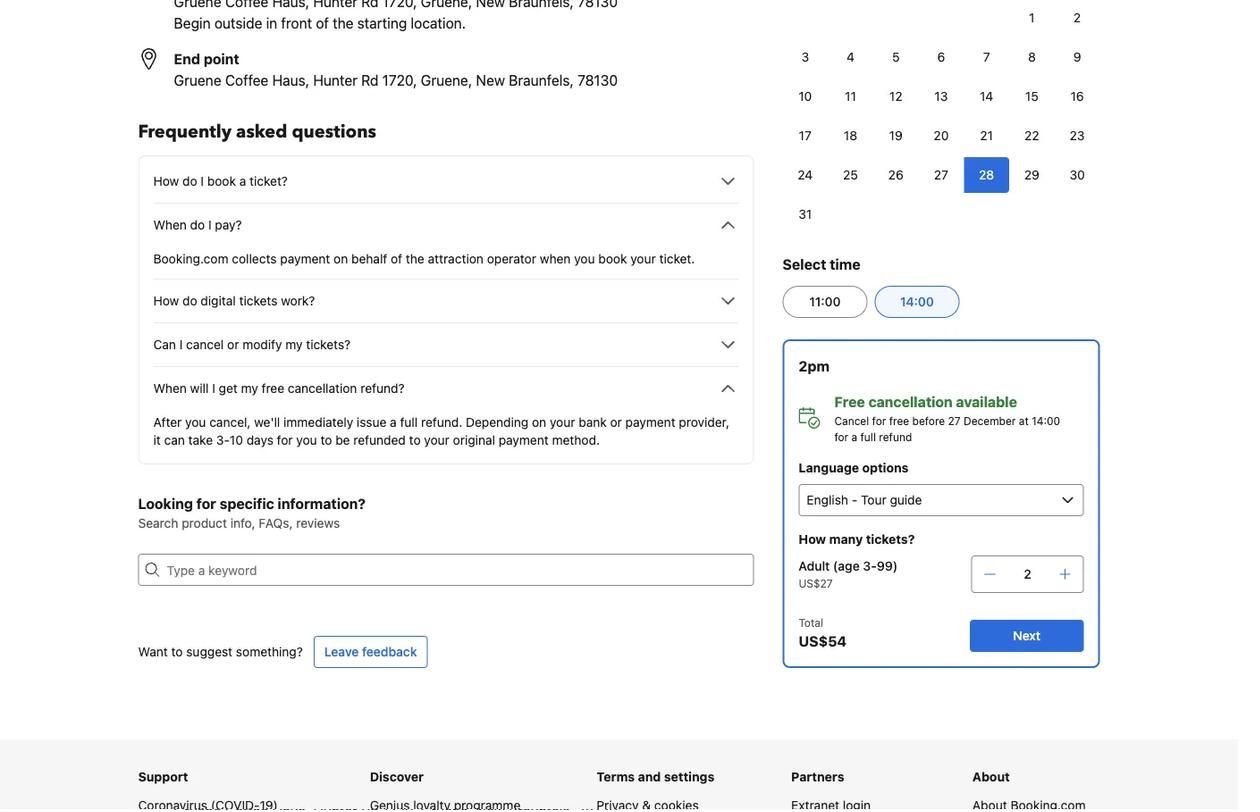 Task type: locate. For each thing, give the bounding box(es) containing it.
2 vertical spatial a
[[852, 431, 858, 444]]

2 horizontal spatial payment
[[626, 415, 676, 430]]

on inside after you cancel, we'll immediately issue a full refund. depending on your bank or payment provider, it can take 3-10 days for you to be refunded to your original payment method.
[[532, 415, 547, 430]]

to right refunded
[[409, 433, 421, 448]]

free cancellation available cancel for free before 27 december at 14:00 for a full refund
[[835, 394, 1061, 444]]

27 inside 27 option
[[934, 168, 949, 182]]

2 horizontal spatial a
[[852, 431, 858, 444]]

2 vertical spatial do
[[182, 294, 197, 308]]

1 horizontal spatial tickets?
[[866, 532, 915, 547]]

0 vertical spatial do
[[182, 174, 197, 189]]

1 vertical spatial of
[[391, 252, 402, 266]]

or
[[227, 338, 239, 352], [610, 415, 622, 430]]

do left pay?
[[190, 218, 205, 232]]

0 vertical spatial or
[[227, 338, 239, 352]]

tickets? down work?
[[306, 338, 351, 352]]

1 vertical spatial full
[[861, 431, 876, 444]]

leave feedback
[[324, 645, 417, 660]]

0 vertical spatial of
[[316, 15, 329, 32]]

my right get
[[241, 381, 258, 396]]

1 vertical spatial free
[[889, 415, 910, 427]]

specific
[[220, 496, 274, 513]]

i left pay?
[[208, 218, 212, 232]]

end
[[174, 51, 200, 68]]

after
[[153, 415, 182, 430]]

i
[[201, 174, 204, 189], [208, 218, 212, 232], [180, 338, 183, 352], [212, 381, 215, 396]]

0 horizontal spatial or
[[227, 338, 239, 352]]

0 vertical spatial 3-
[[216, 433, 230, 448]]

28 cell
[[964, 154, 1010, 193]]

cancellation up immediately
[[288, 381, 357, 396]]

1 vertical spatial when
[[153, 381, 187, 396]]

how up can
[[153, 294, 179, 308]]

when up booking.com
[[153, 218, 187, 232]]

my
[[285, 338, 303, 352], [241, 381, 258, 396]]

we'll
[[254, 415, 280, 430]]

20 December 2023 checkbox
[[919, 118, 964, 154]]

a down cancel
[[852, 431, 858, 444]]

6 December 2023 checkbox
[[919, 39, 964, 75]]

1 vertical spatial 3-
[[863, 559, 877, 574]]

1 horizontal spatial payment
[[499, 433, 549, 448]]

0 vertical spatial the
[[333, 15, 354, 32]]

1 vertical spatial do
[[190, 218, 205, 232]]

full
[[400, 415, 418, 430], [861, 431, 876, 444]]

how do digital tickets work? button
[[153, 291, 739, 312]]

0 vertical spatial 14:00
[[900, 295, 934, 309]]

of right 'behalf'
[[391, 252, 402, 266]]

0 horizontal spatial tickets?
[[306, 338, 351, 352]]

free up refund
[[889, 415, 910, 427]]

0 horizontal spatial my
[[241, 381, 258, 396]]

behalf
[[351, 252, 387, 266]]

0 vertical spatial how
[[153, 174, 179, 189]]

3- down cancel,
[[216, 433, 230, 448]]

terms and settings
[[597, 770, 715, 785]]

you
[[574, 252, 595, 266], [185, 415, 206, 430], [296, 433, 317, 448]]

book right when
[[598, 252, 627, 266]]

1 horizontal spatial cancellation
[[869, 394, 953, 411]]

suggest
[[186, 645, 233, 660]]

payment up work?
[[280, 252, 330, 266]]

1 horizontal spatial a
[[390, 415, 397, 430]]

10 down 3 checkbox
[[799, 89, 812, 104]]

1 vertical spatial 27
[[948, 415, 961, 427]]

0 vertical spatial free
[[262, 381, 284, 396]]

for right the days
[[277, 433, 293, 448]]

for
[[872, 415, 886, 427], [835, 431, 849, 444], [277, 433, 293, 448], [196, 496, 216, 513]]

0 horizontal spatial full
[[400, 415, 418, 430]]

tickets? up 99)
[[866, 532, 915, 547]]

full down cancel
[[861, 431, 876, 444]]

refunded
[[353, 433, 406, 448]]

2 when from the top
[[153, 381, 187, 396]]

book
[[207, 174, 236, 189], [598, 252, 627, 266]]

search
[[138, 516, 178, 531]]

2 horizontal spatial your
[[631, 252, 656, 266]]

on right depending
[[532, 415, 547, 430]]

1 vertical spatial how
[[153, 294, 179, 308]]

depending
[[466, 415, 529, 430]]

1 horizontal spatial the
[[406, 252, 425, 266]]

1 vertical spatial you
[[185, 415, 206, 430]]

29
[[1025, 168, 1040, 182]]

my right modify
[[285, 338, 303, 352]]

payment left provider,
[[626, 415, 676, 430]]

digital
[[201, 294, 236, 308]]

1 vertical spatial or
[[610, 415, 622, 430]]

how
[[153, 174, 179, 189], [153, 294, 179, 308], [799, 532, 826, 547]]

book up pay?
[[207, 174, 236, 189]]

cancellation
[[288, 381, 357, 396], [869, 394, 953, 411]]

26
[[889, 168, 904, 182]]

how do digital tickets work?
[[153, 294, 315, 308]]

0 horizontal spatial your
[[424, 433, 450, 448]]

for inside after you cancel, we'll immediately issue a full refund. depending on your bank or payment provider, it can take 3-10 days for you to be refunded to your original payment method.
[[277, 433, 293, 448]]

free inside "when will i get my free cancellation refund?" dropdown button
[[262, 381, 284, 396]]

2pm
[[799, 358, 830, 375]]

2 inside option
[[1074, 10, 1081, 25]]

4
[[847, 50, 855, 64]]

i right will
[[212, 381, 215, 396]]

1 horizontal spatial on
[[532, 415, 547, 430]]

1 horizontal spatial 3-
[[863, 559, 877, 574]]

want to suggest something?
[[138, 645, 303, 660]]

0 vertical spatial on
[[334, 252, 348, 266]]

14 December 2023 checkbox
[[964, 79, 1010, 114]]

reviews
[[296, 516, 340, 531]]

how up adult
[[799, 532, 826, 547]]

1720,
[[382, 72, 417, 89]]

of right "front" on the left of the page
[[316, 15, 329, 32]]

1 vertical spatial 2
[[1024, 567, 1032, 582]]

27 inside "free cancellation available cancel for free before 27 december at 14:00 for a full refund"
[[948, 415, 961, 427]]

at
[[1019, 415, 1029, 427]]

10
[[799, 89, 812, 104], [230, 433, 243, 448]]

free
[[835, 394, 865, 411]]

in
[[266, 15, 277, 32]]

your up method.
[[550, 415, 575, 430]]

free for will
[[262, 381, 284, 396]]

cancellation up before
[[869, 394, 953, 411]]

your left ticket.
[[631, 252, 656, 266]]

3-
[[216, 433, 230, 448], [863, 559, 877, 574]]

12 December 2023 checkbox
[[873, 79, 919, 114]]

0 horizontal spatial 3-
[[216, 433, 230, 448]]

1 vertical spatial on
[[532, 415, 547, 430]]

the left attraction
[[406, 252, 425, 266]]

cancel,
[[209, 415, 251, 430]]

do left the digital
[[182, 294, 197, 308]]

1 horizontal spatial 2
[[1074, 10, 1081, 25]]

a inside "free cancellation available cancel for free before 27 december at 14:00 for a full refund"
[[852, 431, 858, 444]]

frequently
[[138, 120, 232, 144]]

27 right before
[[948, 415, 961, 427]]

1 horizontal spatial my
[[285, 338, 303, 352]]

attraction
[[428, 252, 484, 266]]

do
[[182, 174, 197, 189], [190, 218, 205, 232], [182, 294, 197, 308]]

for up product
[[196, 496, 216, 513]]

1 horizontal spatial 14:00
[[1032, 415, 1061, 427]]

1 horizontal spatial or
[[610, 415, 622, 430]]

a right issue
[[390, 415, 397, 430]]

1 horizontal spatial book
[[598, 252, 627, 266]]

refund.
[[421, 415, 462, 430]]

the left the starting
[[333, 15, 354, 32]]

2 up 9
[[1074, 10, 1081, 25]]

0 vertical spatial my
[[285, 338, 303, 352]]

15 December 2023 checkbox
[[1010, 79, 1055, 114]]

you right when
[[574, 252, 595, 266]]

27 down 20 "checkbox"
[[934, 168, 949, 182]]

11:00
[[809, 295, 841, 309]]

1 vertical spatial my
[[241, 381, 258, 396]]

language
[[799, 461, 859, 476]]

i up when do i pay?
[[201, 174, 204, 189]]

2 up next at the bottom of the page
[[1024, 567, 1032, 582]]

free
[[262, 381, 284, 396], [889, 415, 910, 427]]

full inside after you cancel, we'll immediately issue a full refund. depending on your bank or payment provider, it can take 3-10 days for you to be refunded to your original payment method.
[[400, 415, 418, 430]]

how inside dropdown button
[[153, 174, 179, 189]]

1 horizontal spatial your
[[550, 415, 575, 430]]

27 December 2023 checkbox
[[919, 157, 964, 193]]

braunfels,
[[509, 72, 574, 89]]

0 horizontal spatial cancellation
[[288, 381, 357, 396]]

0 vertical spatial full
[[400, 415, 418, 430]]

1 horizontal spatial 10
[[799, 89, 812, 104]]

want
[[138, 645, 168, 660]]

or right the bank
[[610, 415, 622, 430]]

a inside after you cancel, we'll immediately issue a full refund. depending on your bank or payment provider, it can take 3-10 days for you to be refunded to your original payment method.
[[390, 415, 397, 430]]

a left ticket?
[[239, 174, 246, 189]]

0 vertical spatial 10
[[799, 89, 812, 104]]

1 vertical spatial 14:00
[[1032, 415, 1061, 427]]

do for pay?
[[190, 218, 205, 232]]

0 horizontal spatial book
[[207, 174, 236, 189]]

a
[[239, 174, 246, 189], [390, 415, 397, 430], [852, 431, 858, 444]]

2 vertical spatial payment
[[499, 433, 549, 448]]

1 vertical spatial tickets?
[[866, 532, 915, 547]]

0 vertical spatial your
[[631, 252, 656, 266]]

78130
[[578, 72, 618, 89]]

3- right the (age on the bottom right of page
[[863, 559, 877, 574]]

24
[[798, 168, 813, 182]]

0 vertical spatial a
[[239, 174, 246, 189]]

20
[[934, 128, 949, 143]]

0 horizontal spatial you
[[185, 415, 206, 430]]

pay?
[[215, 218, 242, 232]]

available
[[956, 394, 1017, 411]]

free inside "free cancellation available cancel for free before 27 december at 14:00 for a full refund"
[[889, 415, 910, 427]]

0 vertical spatial book
[[207, 174, 236, 189]]

to right want
[[171, 645, 183, 660]]

free up we'll
[[262, 381, 284, 396]]

0 horizontal spatial 14:00
[[900, 295, 934, 309]]

your down refund.
[[424, 433, 450, 448]]

free for cancellation
[[889, 415, 910, 427]]

cancel
[[186, 338, 224, 352]]

1 horizontal spatial of
[[391, 252, 402, 266]]

how do i book a ticket?
[[153, 174, 288, 189]]

us$27
[[799, 578, 833, 590]]

or inside dropdown button
[[227, 338, 239, 352]]

0 horizontal spatial 2
[[1024, 567, 1032, 582]]

28
[[979, 168, 994, 182]]

23 December 2023 checkbox
[[1055, 118, 1100, 154]]

how inside dropdown button
[[153, 294, 179, 308]]

Type a keyword field
[[160, 554, 754, 587]]

you up take
[[185, 415, 206, 430]]

2 vertical spatial you
[[296, 433, 317, 448]]

2 vertical spatial how
[[799, 532, 826, 547]]

1 horizontal spatial to
[[321, 433, 332, 448]]

1 horizontal spatial free
[[889, 415, 910, 427]]

location.
[[411, 15, 466, 32]]

it
[[153, 433, 161, 448]]

0 horizontal spatial free
[[262, 381, 284, 396]]

1 vertical spatial 10
[[230, 433, 243, 448]]

1 vertical spatial a
[[390, 415, 397, 430]]

total
[[799, 617, 823, 629]]

issue
[[357, 415, 387, 430]]

gruene
[[174, 72, 221, 89]]

when left will
[[153, 381, 187, 396]]

how for how do i book a ticket?
[[153, 174, 179, 189]]

1 vertical spatial your
[[550, 415, 575, 430]]

a inside dropdown button
[[239, 174, 246, 189]]

do up when do i pay?
[[182, 174, 197, 189]]

0 vertical spatial when
[[153, 218, 187, 232]]

1 when from the top
[[153, 218, 187, 232]]

original
[[453, 433, 495, 448]]

0 vertical spatial 2
[[1074, 10, 1081, 25]]

10 down cancel,
[[230, 433, 243, 448]]

2
[[1074, 10, 1081, 25], [1024, 567, 1032, 582]]

0 vertical spatial tickets?
[[306, 338, 351, 352]]

when for when do i pay?
[[153, 218, 187, 232]]

99)
[[877, 559, 898, 574]]

0 horizontal spatial a
[[239, 174, 246, 189]]

or right cancel
[[227, 338, 239, 352]]

0 horizontal spatial payment
[[280, 252, 330, 266]]

1 horizontal spatial full
[[861, 431, 876, 444]]

payment down depending
[[499, 433, 549, 448]]

2 horizontal spatial you
[[574, 252, 595, 266]]

on left 'behalf'
[[334, 252, 348, 266]]

10 inside checkbox
[[799, 89, 812, 104]]

settings
[[664, 770, 715, 785]]

can
[[153, 338, 176, 352]]

how down frequently
[[153, 174, 179, 189]]

information?
[[278, 496, 366, 513]]

to left be
[[321, 433, 332, 448]]

full left refund.
[[400, 415, 418, 430]]

0 horizontal spatial 10
[[230, 433, 243, 448]]

3- inside adult (age 3-99) us$27
[[863, 559, 877, 574]]

26 December 2023 checkbox
[[873, 157, 919, 193]]

0 vertical spatial you
[[574, 252, 595, 266]]

you down immediately
[[296, 433, 317, 448]]

options
[[862, 461, 909, 476]]

do inside dropdown button
[[182, 294, 197, 308]]

15
[[1026, 89, 1039, 104]]

29 December 2023 checkbox
[[1010, 157, 1055, 193]]

i for get
[[212, 381, 215, 396]]

0 vertical spatial 27
[[934, 168, 949, 182]]

17
[[799, 128, 812, 143]]



Task type: describe. For each thing, give the bounding box(es) containing it.
when do i pay? button
[[153, 215, 739, 236]]

3 December 2023 checkbox
[[783, 39, 828, 75]]

outside
[[214, 15, 262, 32]]

about
[[973, 770, 1010, 785]]

language options
[[799, 461, 909, 476]]

3- inside after you cancel, we'll immediately issue a full refund. depending on your bank or payment provider, it can take 3-10 days for you to be refunded to your original payment method.
[[216, 433, 230, 448]]

method.
[[552, 433, 600, 448]]

25 December 2023 checkbox
[[828, 157, 873, 193]]

(age
[[833, 559, 860, 574]]

looking
[[138, 496, 193, 513]]

begin outside in front of the starting location.
[[174, 15, 466, 32]]

14:00 inside "free cancellation available cancel for free before 27 december at 14:00 for a full refund"
[[1032, 415, 1061, 427]]

0 vertical spatial payment
[[280, 252, 330, 266]]

21 December 2023 checkbox
[[964, 118, 1010, 154]]

24 December 2023 checkbox
[[783, 157, 828, 193]]

be
[[336, 433, 350, 448]]

8 December 2023 checkbox
[[1010, 39, 1055, 75]]

0 horizontal spatial on
[[334, 252, 348, 266]]

book inside dropdown button
[[207, 174, 236, 189]]

i for book
[[201, 174, 204, 189]]

12
[[890, 89, 903, 104]]

coffee
[[225, 72, 269, 89]]

10 December 2023 checkbox
[[783, 79, 828, 114]]

31 December 2023 checkbox
[[783, 197, 828, 232]]

31
[[799, 207, 812, 222]]

cancellation inside "free cancellation available cancel for free before 27 december at 14:00 for a full refund"
[[869, 394, 953, 411]]

7
[[983, 50, 990, 64]]

3
[[802, 50, 809, 64]]

how for how many tickets?
[[799, 532, 826, 547]]

when
[[540, 252, 571, 266]]

take
[[188, 433, 213, 448]]

adult (age 3-99) us$27
[[799, 559, 898, 590]]

i for pay?
[[208, 218, 212, 232]]

19
[[889, 128, 903, 143]]

tickets? inside dropdown button
[[306, 338, 351, 352]]

17 December 2023 checkbox
[[783, 118, 828, 154]]

11
[[845, 89, 856, 104]]

for down cancel
[[835, 431, 849, 444]]

13 December 2023 checkbox
[[919, 79, 964, 114]]

front
[[281, 15, 312, 32]]

how do i book a ticket? button
[[153, 171, 739, 192]]

hunter
[[313, 72, 358, 89]]

immediately
[[284, 415, 353, 430]]

1 December 2023 checkbox
[[1010, 0, 1055, 36]]

1
[[1029, 10, 1035, 25]]

0 horizontal spatial of
[[316, 15, 329, 32]]

0 horizontal spatial the
[[333, 15, 354, 32]]

16
[[1071, 89, 1084, 104]]

after you cancel, we'll immediately issue a full refund. depending on your bank or payment provider, it can take 3-10 days for you to be refunded to your original payment method.
[[153, 415, 730, 448]]

16 December 2023 checkbox
[[1055, 79, 1100, 114]]

for up refund
[[872, 415, 886, 427]]

4 December 2023 checkbox
[[828, 39, 873, 75]]

can
[[164, 433, 185, 448]]

when for when will i get my free cancellation refund?
[[153, 381, 187, 396]]

2 vertical spatial your
[[424, 433, 450, 448]]

11 December 2023 checkbox
[[828, 79, 873, 114]]

asked
[[236, 120, 287, 144]]

i right can
[[180, 338, 183, 352]]

1 vertical spatial the
[[406, 252, 425, 266]]

tickets
[[239, 294, 278, 308]]

how many tickets?
[[799, 532, 915, 547]]

collects
[[232, 252, 277, 266]]

support
[[138, 770, 188, 785]]

refund
[[879, 431, 912, 444]]

1 vertical spatial payment
[[626, 415, 676, 430]]

full inside "free cancellation available cancel for free before 27 december at 14:00 for a full refund"
[[861, 431, 876, 444]]

do for book
[[182, 174, 197, 189]]

operator
[[487, 252, 536, 266]]

discover
[[370, 770, 424, 785]]

9
[[1074, 50, 1081, 64]]

cancel
[[835, 415, 869, 427]]

18 December 2023 checkbox
[[828, 118, 873, 154]]

next button
[[970, 621, 1084, 653]]

9 December 2023 checkbox
[[1055, 39, 1100, 75]]

8
[[1028, 50, 1036, 64]]

2 December 2023 checkbox
[[1055, 0, 1100, 36]]

1 horizontal spatial you
[[296, 433, 317, 448]]

6
[[938, 50, 945, 64]]

22 December 2023 checkbox
[[1010, 118, 1055, 154]]

1 vertical spatial book
[[598, 252, 627, 266]]

select time
[[783, 256, 861, 273]]

point
[[204, 51, 239, 68]]

13
[[935, 89, 948, 104]]

19 December 2023 checkbox
[[873, 118, 919, 154]]

booking.com collects payment on behalf of the attraction operator when you book your ticket.
[[153, 252, 695, 266]]

new
[[476, 72, 505, 89]]

end point gruene coffee haus, hunter rd 1720, gruene, new braunfels, 78130
[[174, 51, 618, 89]]

info,
[[230, 516, 255, 531]]

leave feedback button
[[314, 637, 428, 669]]

frequently asked questions
[[138, 120, 376, 144]]

or inside after you cancel, we'll immediately issue a full refund. depending on your bank or payment provider, it can take 3-10 days for you to be refunded to your original payment method.
[[610, 415, 622, 430]]

starting
[[357, 15, 407, 32]]

14
[[980, 89, 994, 104]]

28 December 2023 checkbox
[[964, 157, 1010, 193]]

2 horizontal spatial to
[[409, 433, 421, 448]]

many
[[829, 532, 863, 547]]

cancellation inside dropdown button
[[288, 381, 357, 396]]

do for tickets
[[182, 294, 197, 308]]

7 December 2023 checkbox
[[964, 39, 1010, 75]]

for inside the 'looking for specific information? search product info, faqs, reviews'
[[196, 496, 216, 513]]

30
[[1070, 168, 1085, 182]]

days
[[247, 433, 274, 448]]

0 horizontal spatial to
[[171, 645, 183, 660]]

30 December 2023 checkbox
[[1055, 157, 1100, 193]]

10 inside after you cancel, we'll immediately issue a full refund. depending on your bank or payment provider, it can take 3-10 days for you to be refunded to your original payment method.
[[230, 433, 243, 448]]

modify
[[242, 338, 282, 352]]

ticket.
[[659, 252, 695, 266]]

haus,
[[272, 72, 309, 89]]

ticket?
[[250, 174, 288, 189]]

when will i get my free cancellation refund?
[[153, 381, 405, 396]]

product
[[182, 516, 227, 531]]

will
[[190, 381, 209, 396]]

5 December 2023 checkbox
[[873, 39, 919, 75]]

refund?
[[361, 381, 405, 396]]

how for how do digital tickets work?
[[153, 294, 179, 308]]

can i cancel or modify my tickets?
[[153, 338, 351, 352]]

time
[[830, 256, 861, 273]]

something?
[[236, 645, 303, 660]]

18
[[844, 128, 858, 143]]



Task type: vqa. For each thing, say whether or not it's contained in the screenshot.
the left the
yes



